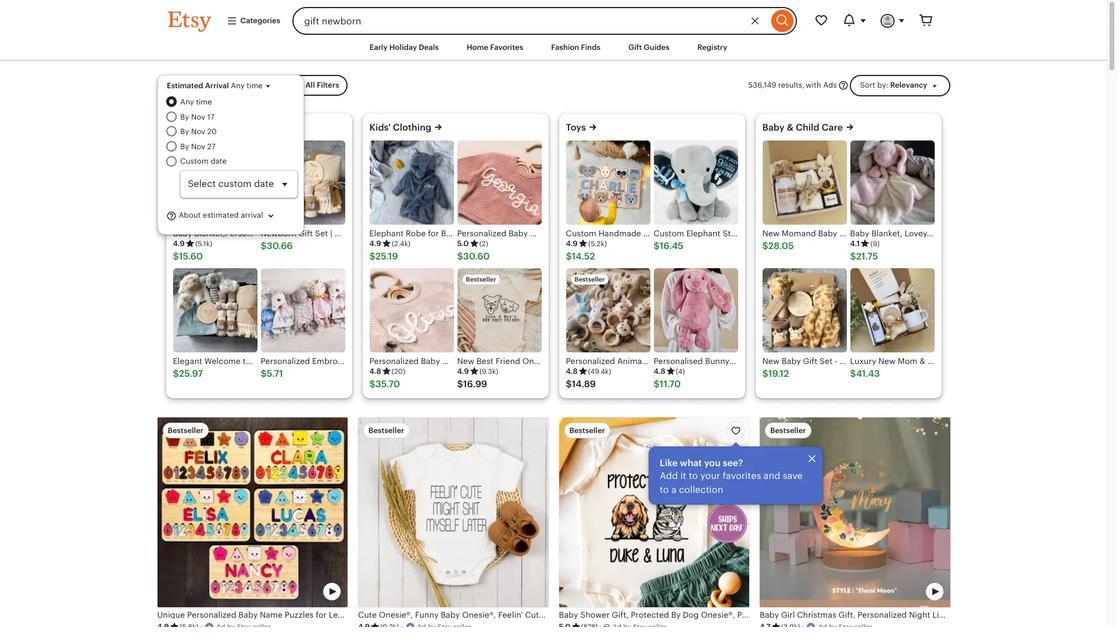 Task type: vqa. For each thing, say whether or not it's contained in the screenshot.


Task type: locate. For each thing, give the bounding box(es) containing it.
by for by nov 27
[[180, 142, 189, 151]]

1 horizontal spatial 4.8
[[566, 367, 578, 376]]

bestseller down 30.60
[[466, 276, 496, 283]]

5.71
[[267, 369, 283, 380]]

estimated arrival any time
[[167, 81, 263, 90]]

early holiday deals link
[[361, 37, 447, 58]]

time up by nov 17
[[196, 98, 212, 106]]

30.66
[[267, 241, 293, 252]]

newborn gift set | baby boy and girl gift | baby gift box for newborns | baby shower present image
[[261, 141, 345, 225]]

4.9 up $ 16.99
[[457, 367, 469, 376]]

baby girl christmas gift, personalized night light for kids, custom night light, infant christmas gift, personalized lamp, name night light image
[[760, 418, 950, 608]]

any
[[231, 81, 245, 90], [180, 98, 194, 106]]

0 horizontal spatial 4.8
[[369, 367, 381, 376]]

$ for 11.70
[[654, 379, 660, 390]]

2 by from the top
[[180, 128, 189, 136]]

nov left 20
[[191, 128, 205, 136]]

Search for anything text field
[[292, 7, 768, 35]]

toys link
[[566, 122, 586, 133]]

personalized baby sweater: custom name and monogram for your cherished niece image
[[369, 269, 454, 353]]

all filters button
[[285, 75, 348, 96]]

3 nov from the top
[[191, 142, 205, 151]]

4 bestseller link from the left
[[760, 418, 950, 628]]

$ 35.70
[[369, 379, 400, 390]]

fashion finds
[[551, 43, 601, 52]]

by down by nov 17
[[180, 128, 189, 136]]

ads
[[823, 81, 837, 90]]

personalized baby sweater: exquisitely handcrafted name & monogram | timeless keepsake for baby image
[[457, 141, 541, 225]]

time inside select an estimated delivery date option group
[[196, 98, 212, 106]]

2 vertical spatial nov
[[191, 142, 205, 151]]

2 product video element from the left
[[760, 418, 950, 608]]

nov
[[191, 113, 205, 121], [191, 128, 205, 136], [191, 142, 205, 151]]

fashion
[[551, 43, 579, 52]]

by nov 20 link
[[180, 126, 298, 138]]

baby blanket,personalized embroidered name,stroller blanket,newborn baby gift ,soft breathable cotton knit, baby shower gift image
[[173, 141, 257, 225]]

time up any time link
[[247, 81, 263, 90]]

0 horizontal spatial to
[[660, 485, 669, 496]]

(9)
[[870, 240, 880, 248]]

1 by from the top
[[180, 113, 189, 121]]

with ads
[[806, 81, 837, 90]]

to left a
[[660, 485, 669, 496]]

all filters
[[305, 81, 339, 90]]

cute onesie®, funny baby onesie®, feelin' cute might shit myself later baby onesie®, funny poop baby bodysuit, new mom baby shower gift image
[[358, 418, 548, 608]]

categories
[[240, 16, 280, 25]]

0 vertical spatial time
[[247, 81, 263, 90]]

see?
[[723, 458, 743, 469]]

tooltip
[[649, 444, 823, 505]]

17
[[207, 113, 214, 121]]

by nov 27
[[180, 142, 216, 151]]

$ for 14.52
[[566, 251, 572, 262]]

$ for 28.05
[[762, 241, 768, 252]]

baby & child care link
[[762, 122, 843, 133]]

4.9 up the $ 14.52
[[566, 240, 578, 248]]

gift guides link
[[620, 37, 678, 58]]

none search field inside categories banner
[[292, 7, 797, 35]]

4.9 for 16.99
[[457, 367, 469, 376]]

1 horizontal spatial to
[[689, 471, 698, 482]]

4.8
[[369, 367, 381, 376], [566, 367, 578, 376], [654, 367, 665, 376]]

$ for 30.66
[[261, 241, 267, 252]]

$ for 5.71
[[261, 369, 267, 380]]

custom date
[[180, 157, 227, 165]]

collection
[[679, 485, 723, 496]]

$ for 16.45
[[654, 241, 660, 252]]

$
[[261, 241, 267, 252], [654, 241, 660, 252], [762, 241, 768, 252], [173, 251, 179, 262], [369, 251, 375, 262], [457, 251, 463, 262], [566, 251, 572, 262], [850, 251, 856, 262], [173, 369, 179, 380], [261, 369, 267, 380], [762, 369, 768, 380], [850, 369, 856, 380], [369, 379, 375, 390], [457, 379, 463, 390], [566, 379, 572, 390], [654, 379, 660, 390]]

1 4.8 from the left
[[369, 367, 381, 376]]

$ 14.52
[[566, 251, 595, 262]]

4.9 up $ 15.60 at the left top
[[173, 240, 185, 248]]

menu bar containing early holiday deals
[[147, 35, 961, 61]]

1 nov from the top
[[191, 113, 205, 121]]

by nov 27 link
[[180, 141, 298, 153]]

bestseller down 35.70
[[369, 427, 404, 435]]

bestseller down 14.52
[[575, 276, 605, 283]]

finds
[[581, 43, 601, 52]]

4.8 up $ 14.89
[[566, 367, 578, 376]]

41.43
[[856, 369, 880, 380]]

0 horizontal spatial time
[[196, 98, 212, 106]]

None search field
[[292, 7, 797, 35]]

1 product video element from the left
[[157, 418, 348, 608]]

1 vertical spatial any
[[180, 98, 194, 106]]

arrival
[[241, 211, 263, 220]]

0 vertical spatial to
[[689, 471, 698, 482]]

guides
[[644, 43, 669, 52]]

baby shower gift, protected by dog onesie®, protected by pets onesie®, newborn baby gift, personalized baby onesie®, custom dog onesie® image
[[559, 418, 749, 608]]

bestseller link
[[157, 418, 348, 628], [358, 418, 548, 628], [559, 418, 749, 628], [760, 418, 950, 628]]

25.97
[[179, 369, 203, 380]]

$ for 25.97
[[173, 369, 179, 380]]

1 horizontal spatial any
[[231, 81, 245, 90]]

0 horizontal spatial product video element
[[157, 418, 348, 608]]

by for by nov 20
[[180, 128, 189, 136]]

1 horizontal spatial product video element
[[760, 418, 950, 608]]

by nov 17
[[180, 113, 214, 121]]

4.8 up $ 35.70
[[369, 367, 381, 376]]

with
[[806, 81, 821, 90]]

14.89
[[572, 379, 596, 390]]

kids' clothing link
[[369, 122, 431, 133]]

4.8 up $ 11.70
[[654, 367, 665, 376]]

0 vertical spatial any
[[231, 81, 245, 90]]

select an estimated delivery date option group
[[166, 97, 298, 198]]

3 4.8 from the left
[[654, 367, 665, 376]]

$ 30.60
[[457, 251, 490, 262]]

$ 25.19
[[369, 251, 398, 262]]

sort
[[860, 81, 875, 90]]

nov left 27 in the left of the page
[[191, 142, 205, 151]]

30.60
[[463, 251, 490, 262]]

custom handmade name puzzle with animals, personalized birthday gift for kids, christmas gifts for toddlers, unique new baby gift, wood toy image
[[566, 141, 650, 225]]

by
[[180, 113, 189, 121], [180, 128, 189, 136], [180, 142, 189, 151]]

0 vertical spatial nov
[[191, 113, 205, 121]]

unique personalized baby name puzzles for learning and play | custom wooden toys with educational benefits image
[[157, 418, 348, 608]]

$ 28.05
[[762, 241, 794, 252]]

1 horizontal spatial time
[[247, 81, 263, 90]]

home
[[467, 43, 488, 52]]

2 horizontal spatial 4.8
[[654, 367, 665, 376]]

date
[[211, 157, 227, 165]]

3 by from the top
[[180, 142, 189, 151]]

nov left 17
[[191, 113, 205, 121]]

4.9 up $ 25.19
[[369, 240, 381, 248]]

by nov 20
[[180, 128, 217, 136]]

new best friend onesie®, protected by dog onesie®, personalized dog name onesie®, dog name onesie®, baby shower gift, newborn baby gift image
[[457, 269, 541, 353]]

2 vertical spatial by
[[180, 142, 189, 151]]

15.60
[[179, 251, 203, 262]]

by down any time at the left top of the page
[[180, 113, 189, 121]]

4.8 for 11.70
[[654, 367, 665, 376]]

536,149
[[748, 81, 776, 90]]

2 4.8 from the left
[[566, 367, 578, 376]]

20
[[207, 128, 217, 136]]

save
[[783, 471, 803, 482]]

any down the estimated
[[180, 98, 194, 106]]

1 vertical spatial by
[[180, 128, 189, 136]]

4.9
[[173, 240, 185, 248], [369, 240, 381, 248], [566, 240, 578, 248], [457, 367, 469, 376]]

2 bestseller link from the left
[[358, 418, 548, 628]]

(5.2k)
[[588, 240, 607, 248]]

1 vertical spatial nov
[[191, 128, 205, 136]]

any up any time link
[[231, 81, 245, 90]]

filters
[[317, 81, 339, 90]]

registry link
[[689, 37, 736, 58]]

2 nov from the top
[[191, 128, 205, 136]]

27
[[207, 142, 216, 151]]

a
[[671, 485, 677, 496]]

by up custom
[[180, 142, 189, 151]]

$ 19.12
[[762, 369, 789, 380]]

1 vertical spatial time
[[196, 98, 212, 106]]

product video element for "unique personalized baby name puzzles for learning and play | custom wooden toys with educational benefits" image
[[157, 418, 348, 608]]

0 horizontal spatial any
[[180, 98, 194, 106]]

personalized animal crochet rattle | baby shower gift | custom wooden baby rattle | crochet rattle toy | newborn gift for christmas image
[[566, 269, 650, 353]]

$ for 15.60
[[173, 251, 179, 262]]

to right it
[[689, 471, 698, 482]]

nov for 17
[[191, 113, 205, 121]]

time
[[247, 81, 263, 90], [196, 98, 212, 106]]

0 vertical spatial by
[[180, 113, 189, 121]]

product video element
[[157, 418, 348, 608], [760, 418, 950, 608]]

bestseller down 14.89
[[569, 427, 605, 435]]

16.45
[[660, 241, 683, 252]]

28.05
[[768, 241, 794, 252]]

bestseller
[[466, 276, 496, 283], [575, 276, 605, 283], [168, 427, 203, 435], [369, 427, 404, 435], [569, 427, 605, 435], [770, 427, 806, 435]]

$ for 19.12
[[762, 369, 768, 380]]

menu bar
[[147, 35, 961, 61]]

4.8 for 14.89
[[566, 367, 578, 376]]

1 vertical spatial to
[[660, 485, 669, 496]]

bestseller for "new best friend onesie®, protected by dog onesie®, personalized dog name onesie®, dog name onesie®, baby shower gift, newborn baby gift" image
[[466, 276, 496, 283]]

home favorites
[[467, 43, 523, 52]]

to
[[689, 471, 698, 482], [660, 485, 669, 496]]

all
[[305, 81, 315, 90]]

and
[[764, 471, 780, 482]]

about estimated arrival button
[[166, 205, 285, 227]]

$ for 21.75
[[850, 251, 856, 262]]



Task type: describe. For each thing, give the bounding box(es) containing it.
25.19
[[375, 251, 398, 262]]

4.9 for 25.19
[[369, 240, 381, 248]]

nov for 27
[[191, 142, 205, 151]]

$ for 14.89
[[566, 379, 572, 390]]

kids' clothing
[[369, 122, 431, 133]]

like
[[660, 458, 678, 469]]

clothing
[[393, 122, 431, 133]]

custom elephant stuffed animal - the perfect baby shower and newborn gift, birth announcement, and warm welcome for the new baby image
[[654, 141, 738, 225]]

relevancy
[[890, 81, 927, 90]]

you
[[704, 458, 721, 469]]

categories button
[[218, 10, 289, 31]]

(4)
[[676, 368, 685, 376]]

any inside select an estimated delivery date option group
[[180, 98, 194, 106]]

&
[[787, 122, 794, 133]]

gift
[[628, 43, 642, 52]]

care
[[822, 122, 843, 133]]

personalized embroidered baby shower gifts,personalized baby comforter blankets,custom baby shower gifts,baby gifts for new moms,baby gifts image
[[261, 269, 345, 353]]

$ for 16.99
[[457, 379, 463, 390]]

4.1
[[850, 240, 860, 248]]

deals
[[419, 43, 439, 52]]

categories banner
[[147, 0, 961, 35]]

toys
[[566, 122, 586, 133]]

$ 5.71
[[261, 369, 283, 380]]

4.9 for 15.60
[[173, 240, 185, 248]]

$ 16.99
[[457, 379, 487, 390]]

bestseller down $ 25.97
[[168, 427, 203, 435]]

sort by: relevancy
[[860, 81, 927, 90]]

$ for 41.43
[[850, 369, 856, 380]]

personalised bunny rabbit plush toy,custom embroidered bunny rabbit,monogrammed bunny rabbit plush,bunny soft toy,flower girl proposal gift image
[[654, 269, 738, 353]]

$ 14.89
[[566, 379, 596, 390]]

(5.1k)
[[195, 240, 212, 248]]

results,
[[778, 81, 805, 90]]

early holiday deals
[[370, 43, 439, 52]]

4.9 for 14.52
[[566, 240, 578, 248]]

elegant welcome to the world baby gifts - perfect for baby boys and baby girls image
[[173, 269, 257, 353]]

bestseller for baby shower gift, protected by dog onesie®, protected by pets onesie®, newborn baby gift, personalized baby onesie®, custom dog onesie® image
[[569, 427, 605, 435]]

product video element for baby girl christmas gift, personalized night light for kids, custom night light, infant christmas gift, personalized lamp, name night light image
[[760, 418, 950, 608]]

$ 25.97
[[173, 369, 203, 380]]

1 bestseller link from the left
[[157, 418, 348, 628]]

35.70
[[375, 379, 400, 390]]

baby & child care
[[762, 122, 843, 133]]

about
[[179, 211, 201, 220]]

$ 11.70
[[654, 379, 681, 390]]

baby
[[762, 122, 785, 133]]

add
[[660, 471, 678, 482]]

tooltip containing like what you see?
[[649, 444, 823, 505]]

5.0
[[457, 240, 469, 248]]

favorites
[[490, 43, 523, 52]]

arrival
[[205, 81, 229, 90]]

estimated
[[203, 211, 239, 220]]

bestseller for personalized animal crochet rattle | baby shower gift | custom wooden baby rattle | crochet rattle toy | newborn gift for christmas image
[[575, 276, 605, 283]]

21.75
[[856, 251, 878, 262]]

holiday
[[389, 43, 417, 52]]

bestseller for cute onesie®, funny baby onesie®, feelin' cute might shit myself later baby onesie®, funny poop baby bodysuit, new mom baby shower gift image
[[369, 427, 404, 435]]

$ 41.43
[[850, 369, 880, 380]]

4.8 for 35.70
[[369, 367, 381, 376]]

baby blanket, lovey, personalized blanket, security blanket, luvster, new baby, 16" animal lovey, baby shower gift image
[[850, 141, 934, 225]]

new momand baby gift bundle postpartum care and baby essentials perfect push present and baby showergift|gender-neutral newborn care package image
[[762, 141, 847, 225]]

536,149 results,
[[748, 81, 805, 90]]

about estimated arrival
[[177, 211, 263, 220]]

bestseller up save
[[770, 427, 806, 435]]

$ 15.60
[[173, 251, 203, 262]]

$ for 30.60
[[457, 251, 463, 262]]

$ 21.75
[[850, 251, 878, 262]]

kids'
[[369, 122, 391, 133]]

by for by nov 17
[[180, 113, 189, 121]]

19.12
[[768, 369, 789, 380]]

nov for 20
[[191, 128, 205, 136]]

your
[[700, 471, 720, 482]]

16.99
[[463, 379, 487, 390]]

by:
[[877, 81, 888, 90]]

3 bestseller link from the left
[[559, 418, 749, 628]]

elephant robe for baby boys, baby bath robe, baby robe with ears, boy baby bathrobe, elephant baby shower gift, elephant baby robe with name image
[[369, 141, 454, 225]]

home favorites link
[[458, 37, 532, 58]]

(9.3k)
[[480, 368, 498, 376]]

favorites
[[723, 471, 761, 482]]

any time
[[180, 98, 212, 106]]

$ for 25.19
[[369, 251, 375, 262]]

what
[[680, 458, 702, 469]]

registry
[[697, 43, 727, 52]]

luxury new mom & baby gift box for women after birth | baby gift basket, postpartum care package, push present, newborn boys, girls, unisex image
[[850, 269, 934, 353]]

fashion finds link
[[542, 37, 609, 58]]

gift guides
[[628, 43, 669, 52]]

$ for 35.70
[[369, 379, 375, 390]]

new baby gift set - ideal for new baby boys or girls - newborn gift box featuring safari animals - perfect for baby showers, welcoming image
[[762, 269, 847, 353]]

(2)
[[479, 240, 488, 248]]

like what you see? add it to your favorites and save to a collection
[[660, 458, 803, 496]]

(20)
[[392, 368, 405, 376]]

it
[[680, 471, 686, 482]]

(49.4k)
[[588, 368, 611, 376]]

child
[[796, 122, 819, 133]]

early
[[370, 43, 388, 52]]

custom
[[180, 157, 209, 165]]

$ 16.45
[[654, 241, 683, 252]]

any time link
[[180, 97, 298, 108]]



